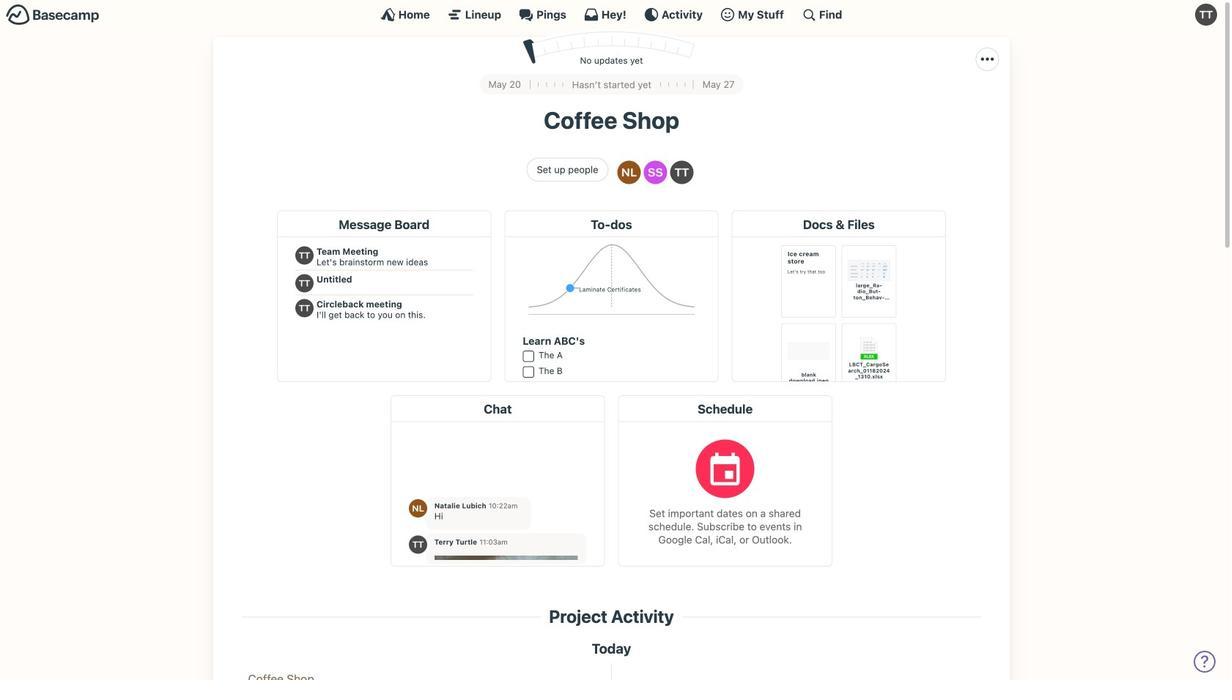 Task type: locate. For each thing, give the bounding box(es) containing it.
terry turtle image
[[670, 161, 694, 184]]

sarah silvers image
[[644, 161, 667, 184]]

switch accounts image
[[6, 4, 100, 26]]

main element
[[0, 0, 1223, 29]]



Task type: vqa. For each thing, say whether or not it's contained in the screenshot.
The Emailing A Daily Summary
no



Task type: describe. For each thing, give the bounding box(es) containing it.
natalie lubich image
[[617, 161, 641, 184]]

keyboard shortcut: ⌘ + / image
[[802, 7, 816, 22]]

people on this project element
[[615, 158, 697, 196]]

terry turtle image
[[1195, 4, 1217, 26]]



